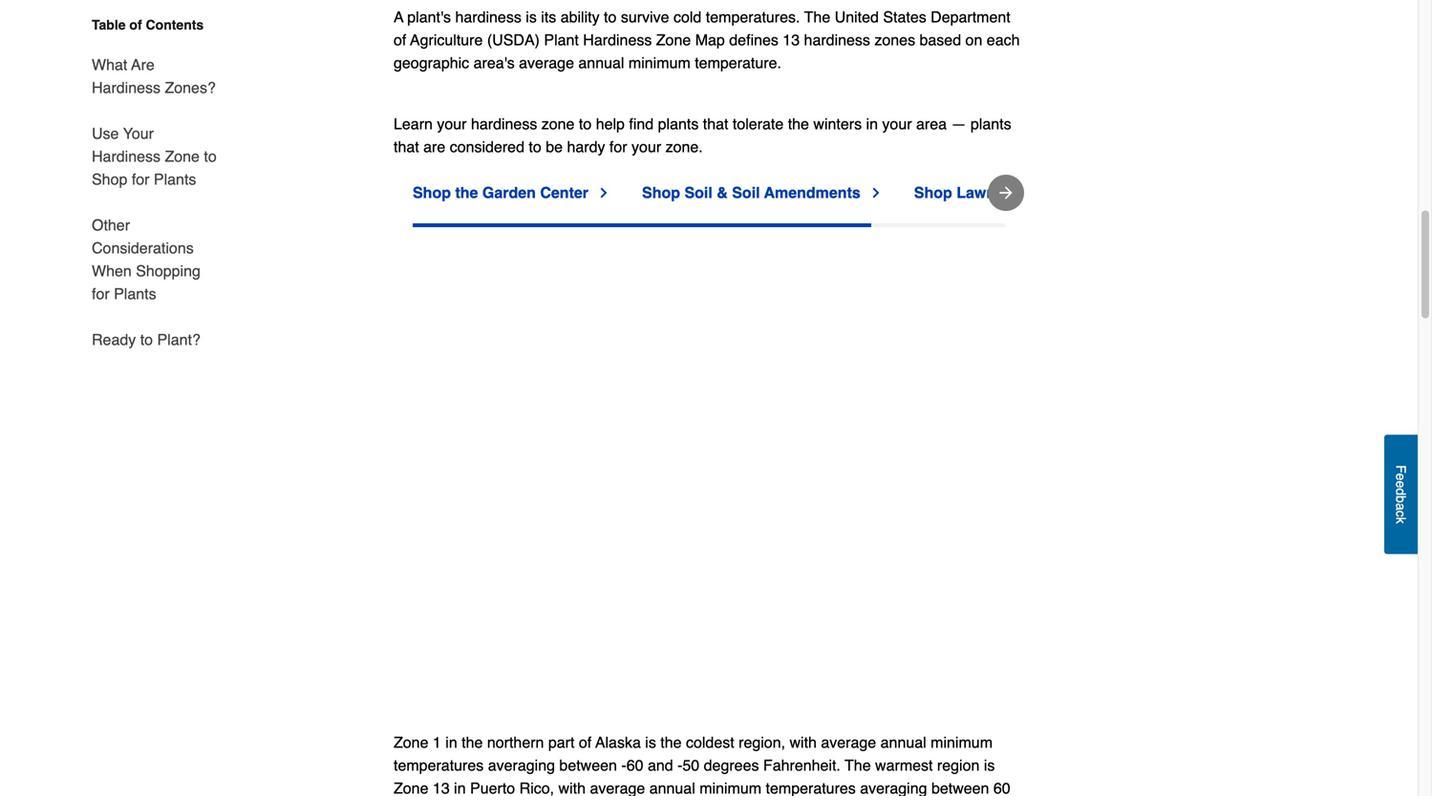 Task type: locate. For each thing, give the bounding box(es) containing it.
with up 'fahrenheit.'
[[790, 734, 817, 752]]

in right 1 at the bottom left of the page
[[445, 734, 457, 752]]

considerations
[[92, 239, 194, 257]]

1 horizontal spatial for
[[132, 171, 149, 188]]

that left tolerate
[[703, 115, 728, 133]]

hardiness inside the what are hardiness zones?
[[92, 79, 161, 96]]

0 horizontal spatial averaging
[[488, 757, 555, 775]]

0 vertical spatial in
[[866, 115, 878, 133]]

center
[[540, 184, 588, 202]]

to left be on the top
[[529, 138, 541, 156]]

defines
[[729, 31, 778, 49]]

& down learn your hardiness zone to help find plants that tolerate the winters in your area — plants that are considered to be hardy for your zone.
[[717, 184, 728, 202]]

2 soil from the left
[[732, 184, 760, 202]]

13
[[783, 31, 800, 49], [433, 780, 450, 797]]

0 horizontal spatial average
[[519, 54, 574, 72]]

tolerate
[[733, 115, 784, 133]]

0 horizontal spatial for
[[92, 285, 110, 303]]

1 horizontal spatial -
[[677, 757, 682, 775]]

0 vertical spatial temperatures
[[394, 757, 484, 775]]

& right lawn at the right
[[1000, 184, 1011, 202]]

a
[[394, 8, 403, 26]]

minimum up region
[[931, 734, 993, 752]]

2 horizontal spatial for
[[609, 138, 627, 156]]

of down a
[[394, 31, 406, 49]]

2 - from the left
[[677, 757, 682, 775]]

hardiness down survive
[[583, 31, 652, 49]]

0 vertical spatial the
[[804, 8, 830, 26]]

area's
[[473, 54, 515, 72]]

between down part
[[559, 757, 617, 775]]

0 horizontal spatial garden
[[482, 184, 536, 202]]

& for soil
[[717, 184, 728, 202]]

of inside table of contents 'element'
[[129, 17, 142, 32]]

contents
[[146, 17, 204, 32]]

shop lawn & garden hand tools
[[914, 184, 1155, 202]]

1 vertical spatial the
[[845, 757, 871, 775]]

your down find
[[632, 138, 661, 156]]

e
[[1393, 473, 1409, 481], [1393, 481, 1409, 488]]

zone.
[[665, 138, 703, 156]]

1 horizontal spatial &
[[1000, 184, 1011, 202]]

1 vertical spatial minimum
[[931, 734, 993, 752]]

winters
[[813, 115, 862, 133]]

northern
[[487, 734, 544, 752]]

hardiness for of
[[455, 8, 521, 26]]

(usda)
[[487, 31, 540, 49]]

soil left amendments
[[732, 184, 760, 202]]

2 vertical spatial average
[[590, 780, 645, 797]]

2 e from the top
[[1393, 481, 1409, 488]]

plant
[[544, 31, 579, 49]]

for down your
[[132, 171, 149, 188]]

when
[[92, 262, 132, 280]]

2 vertical spatial hardiness
[[92, 148, 161, 165]]

2 horizontal spatial of
[[579, 734, 592, 752]]

are
[[131, 56, 155, 74]]

ready to plant? link
[[92, 317, 200, 352]]

to up hardy
[[579, 115, 592, 133]]

0 vertical spatial 13
[[783, 31, 800, 49]]

other considerations when shopping for plants
[[92, 216, 200, 303]]

in
[[866, 115, 878, 133], [445, 734, 457, 752], [454, 780, 466, 797]]

shop
[[92, 171, 127, 188], [413, 184, 451, 202], [642, 184, 680, 202], [914, 184, 952, 202]]

table
[[92, 17, 126, 32]]

the left "warmest" at the right bottom
[[845, 757, 871, 775]]

plant's
[[407, 8, 451, 26]]

hardiness inside use your hardiness zone to shop for plants
[[92, 148, 161, 165]]

plants inside other considerations when shopping for plants
[[114, 285, 156, 303]]

temperatures
[[394, 757, 484, 775], [766, 780, 856, 797]]

that
[[703, 115, 728, 133], [394, 138, 419, 156]]

plants down when at top left
[[114, 285, 156, 303]]

13 down 1 at the bottom left of the page
[[433, 780, 450, 797]]

the left winters in the right top of the page
[[788, 115, 809, 133]]

0 vertical spatial averaging
[[488, 757, 555, 775]]

1 vertical spatial for
[[132, 171, 149, 188]]

0 vertical spatial annual
[[578, 54, 624, 72]]

1 & from the left
[[717, 184, 728, 202]]

your up are at the left top
[[437, 115, 467, 133]]

1 vertical spatial that
[[394, 138, 419, 156]]

0 vertical spatial hardiness
[[455, 8, 521, 26]]

1 vertical spatial average
[[821, 734, 876, 752]]

0 vertical spatial plants
[[154, 171, 196, 188]]

1 vertical spatial hardiness
[[92, 79, 161, 96]]

1 - from the left
[[621, 757, 626, 775]]

averaging
[[488, 757, 555, 775], [860, 780, 927, 797]]

0 vertical spatial that
[[703, 115, 728, 133]]

its
[[541, 8, 556, 26]]

1 horizontal spatial garden
[[1015, 184, 1069, 202]]

to inside a plant's hardiness is its ability to survive cold temperatures. the united states department of agriculture (usda) plant hardiness zone map defines 13 hardiness zones based on each geographic area's average annual minimum temperature.
[[604, 8, 617, 26]]

arrow right image
[[996, 183, 1016, 203]]

zone left 1 at the bottom left of the page
[[394, 734, 428, 752]]

hardiness
[[455, 8, 521, 26], [804, 31, 870, 49], [471, 115, 537, 133]]

0 horizontal spatial plants
[[658, 115, 699, 133]]

temperatures down 1 at the bottom left of the page
[[394, 757, 484, 775]]

table of contents element
[[76, 15, 220, 352]]

2 vertical spatial annual
[[649, 780, 695, 797]]

shop soil & soil amendments
[[642, 184, 861, 202]]

0 vertical spatial average
[[519, 54, 574, 72]]

for down when at top left
[[92, 285, 110, 303]]

to left plant?
[[140, 331, 153, 349]]

the
[[804, 8, 830, 26], [845, 757, 871, 775]]

average up 'fahrenheit.'
[[821, 734, 876, 752]]

soil
[[684, 184, 712, 202], [732, 184, 760, 202]]

shop down are at the left top
[[413, 184, 451, 202]]

0 horizontal spatial of
[[129, 17, 142, 32]]

13 inside a plant's hardiness is its ability to survive cold temperatures. the united states department of agriculture (usda) plant hardiness zone map defines 13 hardiness zones based on each geographic area's average annual minimum temperature.
[[783, 31, 800, 49]]

zone down "cold"
[[656, 31, 691, 49]]

the left united at right
[[804, 8, 830, 26]]

tools
[[1115, 184, 1155, 202]]

1 horizontal spatial is
[[645, 734, 656, 752]]

shop the garden center
[[413, 184, 588, 202]]

to inside ready to plant? "link"
[[140, 331, 153, 349]]

1 vertical spatial 13
[[433, 780, 450, 797]]

plants right —
[[971, 115, 1011, 133]]

is up and
[[645, 734, 656, 752]]

0 horizontal spatial minimum
[[629, 54, 690, 72]]

alaska
[[595, 734, 641, 752]]

for inside other considerations when shopping for plants
[[92, 285, 110, 303]]

2 horizontal spatial annual
[[880, 734, 926, 752]]

0 vertical spatial between
[[559, 757, 617, 775]]

rico,
[[519, 780, 554, 797]]

2 vertical spatial hardiness
[[471, 115, 537, 133]]

1 horizontal spatial of
[[394, 31, 406, 49]]

fahrenheit.
[[763, 757, 841, 775]]

shop down the zone.
[[642, 184, 680, 202]]

hardiness down united at right
[[804, 31, 870, 49]]

use
[[92, 125, 119, 142]]

2 vertical spatial for
[[92, 285, 110, 303]]

ability
[[560, 8, 600, 26]]

0 horizontal spatial soil
[[684, 184, 712, 202]]

for inside learn your hardiness zone to help find plants that tolerate the winters in your area — plants that are considered to be hardy for your zone.
[[609, 138, 627, 156]]

shop lawn & garden hand tools link
[[914, 182, 1178, 204]]

2 & from the left
[[1000, 184, 1011, 202]]

2 plants from the left
[[971, 115, 1011, 133]]

- down the alaska
[[621, 757, 626, 775]]

0 horizontal spatial annual
[[578, 54, 624, 72]]

average down 60 in the bottom of the page
[[590, 780, 645, 797]]

minimum
[[629, 54, 690, 72], [931, 734, 993, 752], [699, 780, 761, 797]]

with right rico,
[[558, 780, 586, 797]]

shop soil & soil amendments link
[[642, 182, 883, 204]]

map
[[695, 31, 725, 49]]

zone
[[656, 31, 691, 49], [165, 148, 200, 165], [394, 734, 428, 752], [394, 780, 428, 797]]

0 horizontal spatial is
[[526, 8, 537, 26]]

- right and
[[677, 757, 682, 775]]

2 vertical spatial is
[[984, 757, 995, 775]]

1 horizontal spatial annual
[[649, 780, 695, 797]]

on
[[965, 31, 982, 49]]

1 horizontal spatial with
[[790, 734, 817, 752]]

in right winters in the right top of the page
[[866, 115, 878, 133]]

your
[[437, 115, 467, 133], [882, 115, 912, 133], [632, 138, 661, 156]]

averaging down northern
[[488, 757, 555, 775]]

0 horizontal spatial temperatures
[[394, 757, 484, 775]]

1 horizontal spatial the
[[845, 757, 871, 775]]

1 horizontal spatial minimum
[[699, 780, 761, 797]]

1 vertical spatial with
[[558, 780, 586, 797]]

1 vertical spatial temperatures
[[766, 780, 856, 797]]

0 vertical spatial is
[[526, 8, 537, 26]]

hardiness
[[583, 31, 652, 49], [92, 79, 161, 96], [92, 148, 161, 165]]

the up and
[[660, 734, 682, 752]]

of right table
[[129, 17, 142, 32]]

survive
[[621, 8, 669, 26]]

hardiness inside learn your hardiness zone to help find plants that tolerate the winters in your area — plants that are considered to be hardy for your zone.
[[471, 115, 537, 133]]

the
[[788, 115, 809, 133], [455, 184, 478, 202], [462, 734, 483, 752], [660, 734, 682, 752]]

is left its
[[526, 8, 537, 26]]

shop for shop soil & soil amendments
[[642, 184, 680, 202]]

1 garden from the left
[[482, 184, 536, 202]]

hardiness down what
[[92, 79, 161, 96]]

hardiness up (usda)
[[455, 8, 521, 26]]

1 horizontal spatial your
[[632, 138, 661, 156]]

garden down considered
[[482, 184, 536, 202]]

0 horizontal spatial &
[[717, 184, 728, 202]]

-
[[621, 757, 626, 775], [677, 757, 682, 775]]

0 horizontal spatial your
[[437, 115, 467, 133]]

zone left the puerto
[[394, 780, 428, 797]]

hardiness up considered
[[471, 115, 537, 133]]

average down plant
[[519, 54, 574, 72]]

what are hardiness zones? link
[[92, 42, 220, 111]]

1 vertical spatial plants
[[114, 285, 156, 303]]

plants up the zone.
[[658, 115, 699, 133]]

zone down zones?
[[165, 148, 200, 165]]

soil down the zone.
[[684, 184, 712, 202]]

2 vertical spatial minimum
[[699, 780, 761, 797]]

with
[[790, 734, 817, 752], [558, 780, 586, 797]]

1 horizontal spatial 13
[[783, 31, 800, 49]]

hardiness for area
[[471, 115, 537, 133]]

plants down your
[[154, 171, 196, 188]]

e up d
[[1393, 473, 1409, 481]]

annual inside a plant's hardiness is its ability to survive cold temperatures. the united states department of agriculture (usda) plant hardiness zone map defines 13 hardiness zones based on each geographic area's average annual minimum temperature.
[[578, 54, 624, 72]]

1 horizontal spatial temperatures
[[766, 780, 856, 797]]

1 horizontal spatial between
[[931, 780, 989, 797]]

annual down plant
[[578, 54, 624, 72]]

0 vertical spatial for
[[609, 138, 627, 156]]

for inside use your hardiness zone to shop for plants
[[132, 171, 149, 188]]

0 horizontal spatial the
[[804, 8, 830, 26]]

ready to plant?
[[92, 331, 200, 349]]

13 right defines on the top of page
[[783, 31, 800, 49]]

plants
[[154, 171, 196, 188], [114, 285, 156, 303]]

1 vertical spatial averaging
[[860, 780, 927, 797]]

to down zones?
[[204, 148, 217, 165]]

hardiness down your
[[92, 148, 161, 165]]

0 vertical spatial with
[[790, 734, 817, 752]]

the right 1 at the bottom left of the page
[[462, 734, 483, 752]]

scrollbar
[[413, 224, 871, 227]]

shop left lawn at the right
[[914, 184, 952, 202]]

in left the puerto
[[454, 780, 466, 797]]

of right part
[[579, 734, 592, 752]]

0 horizontal spatial 13
[[433, 780, 450, 797]]

0 vertical spatial hardiness
[[583, 31, 652, 49]]

for down help
[[609, 138, 627, 156]]

1 horizontal spatial plants
[[971, 115, 1011, 133]]

0 vertical spatial minimum
[[629, 54, 690, 72]]

is
[[526, 8, 537, 26], [645, 734, 656, 752], [984, 757, 995, 775]]

minimum down survive
[[629, 54, 690, 72]]

garden
[[482, 184, 536, 202], [1015, 184, 1069, 202]]

your left area
[[882, 115, 912, 133]]

for
[[609, 138, 627, 156], [132, 171, 149, 188], [92, 285, 110, 303]]

0 horizontal spatial with
[[558, 780, 586, 797]]

to right ability
[[604, 8, 617, 26]]

garden left the hand
[[1015, 184, 1069, 202]]

puerto
[[470, 780, 515, 797]]

is right region
[[984, 757, 995, 775]]

annual down and
[[649, 780, 695, 797]]

shop up other
[[92, 171, 127, 188]]

1 vertical spatial between
[[931, 780, 989, 797]]

e up b
[[1393, 481, 1409, 488]]

0 horizontal spatial -
[[621, 757, 626, 775]]

annual up "warmest" at the right bottom
[[880, 734, 926, 752]]

that down learn
[[394, 138, 419, 156]]

a
[[1393, 503, 1409, 511]]

minimum down degrees
[[699, 780, 761, 797]]

1 horizontal spatial soil
[[732, 184, 760, 202]]

1 vertical spatial in
[[445, 734, 457, 752]]

average
[[519, 54, 574, 72], [821, 734, 876, 752], [590, 780, 645, 797]]

temperatures down 'fahrenheit.'
[[766, 780, 856, 797]]

between down region
[[931, 780, 989, 797]]

to
[[604, 8, 617, 26], [579, 115, 592, 133], [529, 138, 541, 156], [204, 148, 217, 165], [140, 331, 153, 349]]

averaging down "warmest" at the right bottom
[[860, 780, 927, 797]]

hardiness for use your hardiness zone to shop for plants
[[92, 148, 161, 165]]



Task type: describe. For each thing, give the bounding box(es) containing it.
other
[[92, 216, 130, 234]]

area
[[916, 115, 947, 133]]

—
[[951, 115, 966, 133]]

of inside a plant's hardiness is its ability to survive cold temperatures. the united states department of agriculture (usda) plant hardiness zone map defines 13 hardiness zones based on each geographic area's average annual minimum temperature.
[[394, 31, 406, 49]]

of inside the zone 1 in the northern part of alaska is the coldest region, with average annual minimum temperatures averaging between -60 and -50 degrees fahrenheit. the warmest region is zone 13 in puerto rico, with average annual minimum temperatures averaging between
[[579, 734, 592, 752]]

f e e d b a c k
[[1393, 465, 1409, 524]]

1
[[433, 734, 441, 752]]

zone inside a plant's hardiness is its ability to survive cold temperatures. the united states department of agriculture (usda) plant hardiness zone map defines 13 hardiness zones based on each geographic area's average annual minimum temperature.
[[656, 31, 691, 49]]

what are hardiness zones?
[[92, 56, 216, 96]]

region,
[[739, 734, 785, 752]]

each
[[987, 31, 1020, 49]]

temperatures.
[[706, 8, 800, 26]]

cold
[[673, 8, 702, 26]]

region
[[937, 757, 980, 775]]

shop for shop the garden center
[[413, 184, 451, 202]]

be
[[546, 138, 563, 156]]

the inside the zone 1 in the northern part of alaska is the coldest region, with average annual minimum temperatures averaging between -60 and -50 degrees fahrenheit. the warmest region is zone 13 in puerto rico, with average annual minimum temperatures averaging between
[[845, 757, 871, 775]]

your
[[123, 125, 154, 142]]

use your hardiness zone to shop for plants link
[[92, 111, 220, 203]]

agriculture
[[410, 31, 483, 49]]

2 horizontal spatial minimum
[[931, 734, 993, 752]]

part
[[548, 734, 575, 752]]

zone inside use your hardiness zone to shop for plants
[[165, 148, 200, 165]]

hardiness inside a plant's hardiness is its ability to survive cold temperatures. the united states department of agriculture (usda) plant hardiness zone map defines 13 hardiness zones based on each geographic area's average annual minimum temperature.
[[583, 31, 652, 49]]

amendments
[[764, 184, 861, 202]]

department
[[931, 8, 1010, 26]]

degrees
[[704, 757, 759, 775]]

2 garden from the left
[[1015, 184, 1069, 202]]

learn
[[394, 115, 433, 133]]

minimum inside a plant's hardiness is its ability to survive cold temperatures. the united states department of agriculture (usda) plant hardiness zone map defines 13 hardiness zones based on each geographic area's average annual minimum temperature.
[[629, 54, 690, 72]]

temperature.
[[695, 54, 781, 72]]

states
[[883, 8, 926, 26]]

2 horizontal spatial is
[[984, 757, 995, 775]]

ready
[[92, 331, 136, 349]]

to inside use your hardiness zone to shop for plants
[[204, 148, 217, 165]]

plants inside use your hardiness zone to shop for plants
[[154, 171, 196, 188]]

find
[[629, 115, 654, 133]]

hand
[[1073, 184, 1111, 202]]

1 soil from the left
[[684, 184, 712, 202]]

and
[[648, 757, 673, 775]]

zone 1 in the northern part of alaska is the coldest region, with average annual minimum temperatures averaging between -60 and -50 degrees fahrenheit. the warmest region is zone 13 in puerto rico, with average annual minimum temperatures averaging between 
[[394, 734, 1010, 797]]

1 horizontal spatial that
[[703, 115, 728, 133]]

f e e d b a c k button
[[1384, 435, 1418, 554]]

united
[[835, 8, 879, 26]]

geographic
[[394, 54, 469, 72]]

1 vertical spatial annual
[[880, 734, 926, 752]]

60
[[626, 757, 643, 775]]

considered
[[450, 138, 524, 156]]

use your hardiness zone to shop for plants
[[92, 125, 217, 188]]

a plant's hardiness is its ability to survive cold temperatures. the united states department of agriculture (usda) plant hardiness zone map defines 13 hardiness zones based on each geographic area's average annual minimum temperature.
[[394, 8, 1020, 72]]

table of contents
[[92, 17, 204, 32]]

warmest
[[875, 757, 933, 775]]

2 vertical spatial in
[[454, 780, 466, 797]]

hardy
[[567, 138, 605, 156]]

are
[[423, 138, 445, 156]]

zones
[[874, 31, 915, 49]]

0 horizontal spatial between
[[559, 757, 617, 775]]

& for lawn
[[1000, 184, 1011, 202]]

the inside learn your hardiness zone to help find plants that tolerate the winters in your area — plants that are considered to be hardy for your zone.
[[788, 115, 809, 133]]

plant?
[[157, 331, 200, 349]]

based
[[920, 31, 961, 49]]

zone
[[541, 115, 575, 133]]

1 horizontal spatial average
[[590, 780, 645, 797]]

1 horizontal spatial averaging
[[860, 780, 927, 797]]

hardiness for what are hardiness zones?
[[92, 79, 161, 96]]

zones?
[[165, 79, 216, 96]]

1 plants from the left
[[658, 115, 699, 133]]

is inside a plant's hardiness is its ability to survive cold temperatures. the united states department of agriculture (usda) plant hardiness zone map defines 13 hardiness zones based on each geographic area's average annual minimum temperature.
[[526, 8, 537, 26]]

what
[[92, 56, 127, 74]]

learn your hardiness zone to help find plants that tolerate the winters in your area — plants that are considered to be hardy for your zone.
[[394, 115, 1011, 156]]

lawn
[[956, 184, 996, 202]]

other considerations when shopping for plants link
[[92, 203, 220, 317]]

the down considered
[[455, 184, 478, 202]]

average inside a plant's hardiness is its ability to survive cold temperatures. the united states department of agriculture (usda) plant hardiness zone map defines 13 hardiness zones based on each geographic area's average annual minimum temperature.
[[519, 54, 574, 72]]

the inside a plant's hardiness is its ability to survive cold temperatures. the united states department of agriculture (usda) plant hardiness zone map defines 13 hardiness zones based on each geographic area's average annual minimum temperature.
[[804, 8, 830, 26]]

in inside learn your hardiness zone to help find plants that tolerate the winters in your area — plants that are considered to be hardy for your zone.
[[866, 115, 878, 133]]

c
[[1393, 511, 1409, 517]]

1 e from the top
[[1393, 473, 1409, 481]]

k
[[1393, 517, 1409, 524]]

f
[[1393, 465, 1409, 473]]

1 vertical spatial is
[[645, 734, 656, 752]]

2 horizontal spatial your
[[882, 115, 912, 133]]

shopping
[[136, 262, 200, 280]]

shop the garden center link
[[413, 182, 611, 204]]

chevron right image
[[868, 185, 883, 201]]

13 inside the zone 1 in the northern part of alaska is the coldest region, with average annual minimum temperatures averaging between -60 and -50 degrees fahrenheit. the warmest region is zone 13 in puerto rico, with average annual minimum temperatures averaging between
[[433, 780, 450, 797]]

help
[[596, 115, 625, 133]]

d
[[1393, 488, 1409, 496]]

shop inside use your hardiness zone to shop for plants
[[92, 171, 127, 188]]

1 vertical spatial hardiness
[[804, 31, 870, 49]]

2 horizontal spatial average
[[821, 734, 876, 752]]

0 horizontal spatial that
[[394, 138, 419, 156]]

coldest
[[686, 734, 734, 752]]

b
[[1393, 496, 1409, 503]]

shop for shop lawn & garden hand tools
[[914, 184, 952, 202]]

50
[[682, 757, 699, 775]]

chevron right image
[[596, 185, 611, 201]]



Task type: vqa. For each thing, say whether or not it's contained in the screenshot.
right average
yes



